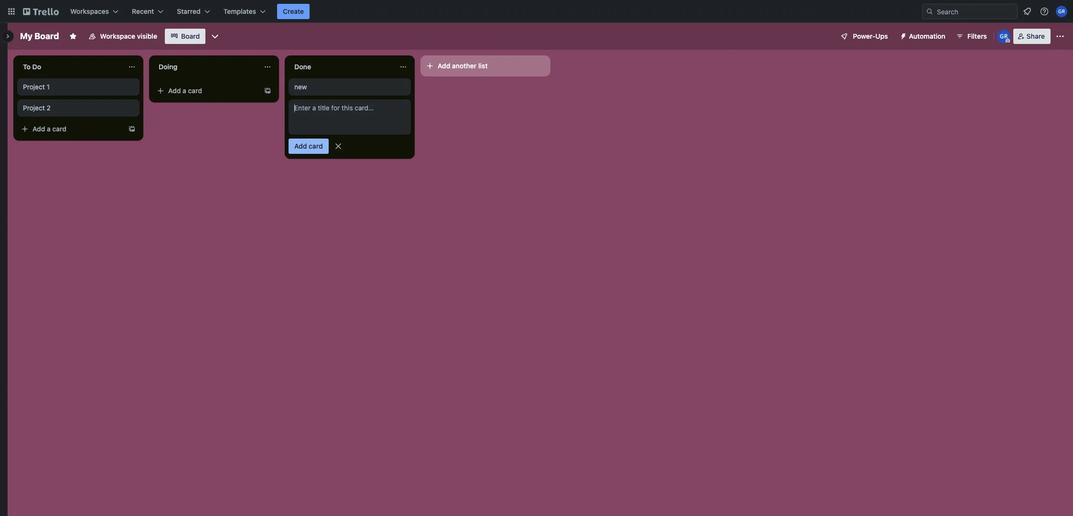Task type: locate. For each thing, give the bounding box(es) containing it.
a for doing
[[183, 87, 186, 95]]

a down doing text box
[[183, 87, 186, 95]]

filters button
[[954, 29, 991, 44]]

share button
[[1014, 29, 1051, 44]]

add a card
[[168, 87, 202, 95], [33, 125, 66, 133]]

0 vertical spatial create from template… image
[[264, 87, 272, 95]]

show menu image
[[1056, 32, 1066, 41]]

add down doing
[[168, 87, 181, 95]]

create from template… image
[[264, 87, 272, 95], [128, 125, 136, 133]]

project inside 'link'
[[23, 83, 45, 91]]

0 horizontal spatial add a card button
[[17, 121, 124, 137]]

0 horizontal spatial card
[[52, 125, 66, 133]]

1 horizontal spatial a
[[183, 87, 186, 95]]

1 horizontal spatial board
[[181, 32, 200, 40]]

0 vertical spatial project
[[23, 83, 45, 91]]

add card button
[[289, 139, 329, 154]]

my board
[[20, 31, 59, 41]]

card for doing
[[188, 87, 202, 95]]

1 vertical spatial project
[[23, 104, 45, 112]]

add
[[438, 62, 451, 70], [168, 87, 181, 95], [33, 125, 45, 133], [295, 142, 307, 150]]

0 vertical spatial a
[[183, 87, 186, 95]]

workspaces
[[70, 7, 109, 15]]

workspaces button
[[65, 4, 124, 19]]

primary element
[[0, 0, 1074, 23]]

project for project 2
[[23, 104, 45, 112]]

0 vertical spatial add a card
[[168, 87, 202, 95]]

recent
[[132, 7, 154, 15]]

add down "project 2"
[[33, 125, 45, 133]]

automation button
[[896, 29, 952, 44]]

add left another
[[438, 62, 451, 70]]

add left cancel image
[[295, 142, 307, 150]]

0 horizontal spatial a
[[47, 125, 51, 133]]

board right the my
[[35, 31, 59, 41]]

board link
[[165, 29, 206, 44]]

board
[[35, 31, 59, 41], [181, 32, 200, 40]]

do
[[32, 63, 41, 71]]

power-
[[854, 32, 876, 40]]

1 vertical spatial a
[[47, 125, 51, 133]]

add inside button
[[438, 62, 451, 70]]

card down project 2 link
[[52, 125, 66, 133]]

done
[[295, 63, 311, 71]]

card
[[188, 87, 202, 95], [52, 125, 66, 133], [309, 142, 323, 150]]

share
[[1027, 32, 1046, 40]]

2 project from the top
[[23, 104, 45, 112]]

add a card button down project 2 link
[[17, 121, 124, 137]]

create from template… image for to do
[[128, 125, 136, 133]]

add a card button
[[153, 83, 260, 98], [17, 121, 124, 137]]

card down doing text box
[[188, 87, 202, 95]]

card left cancel image
[[309, 142, 323, 150]]

ups
[[876, 32, 889, 40]]

power-ups
[[854, 32, 889, 40]]

add a card down doing
[[168, 87, 202, 95]]

1 vertical spatial create from template… image
[[128, 125, 136, 133]]

1 vertical spatial card
[[52, 125, 66, 133]]

1 vertical spatial add a card
[[33, 125, 66, 133]]

a for to do
[[47, 125, 51, 133]]

list
[[479, 62, 488, 70]]

board inside text field
[[35, 31, 59, 41]]

create from template… image for doing
[[264, 87, 272, 95]]

1 project from the top
[[23, 83, 45, 91]]

project 2
[[23, 104, 51, 112]]

0 horizontal spatial board
[[35, 31, 59, 41]]

0 vertical spatial add a card button
[[153, 83, 260, 98]]

project
[[23, 83, 45, 91], [23, 104, 45, 112]]

2 vertical spatial card
[[309, 142, 323, 150]]

project 1 link
[[23, 82, 134, 92]]

2
[[47, 104, 51, 112]]

create
[[283, 7, 304, 15]]

project left 1
[[23, 83, 45, 91]]

1 horizontal spatial card
[[188, 87, 202, 95]]

To Do text field
[[17, 59, 122, 75]]

cancel image
[[334, 142, 343, 151]]

project 1
[[23, 83, 50, 91]]

1 vertical spatial add a card button
[[17, 121, 124, 137]]

new
[[295, 83, 307, 91]]

sm image
[[896, 29, 910, 42]]

0 horizontal spatial create from template… image
[[128, 125, 136, 133]]

1 horizontal spatial add a card button
[[153, 83, 260, 98]]

add inside button
[[295, 142, 307, 150]]

card inside button
[[309, 142, 323, 150]]

add a card button for to do
[[17, 121, 124, 137]]

greg robinson (gregrobinson96) image
[[1057, 6, 1068, 17]]

add a card down 2
[[33, 125, 66, 133]]

board left customize views image
[[181, 32, 200, 40]]

2 horizontal spatial card
[[309, 142, 323, 150]]

project left 2
[[23, 104, 45, 112]]

a down 2
[[47, 125, 51, 133]]

0 horizontal spatial add a card
[[33, 125, 66, 133]]

a
[[183, 87, 186, 95], [47, 125, 51, 133]]

1 horizontal spatial create from template… image
[[264, 87, 272, 95]]

1
[[47, 83, 50, 91]]

add a card button down doing text box
[[153, 83, 260, 98]]

1 horizontal spatial add a card
[[168, 87, 202, 95]]

workspace
[[100, 32, 135, 40]]

back to home image
[[23, 4, 59, 19]]

0 vertical spatial card
[[188, 87, 202, 95]]

workspace visible button
[[83, 29, 163, 44]]



Task type: describe. For each thing, give the bounding box(es) containing it.
Enter a title for this card… text field
[[289, 99, 411, 135]]

project 2 link
[[23, 103, 134, 113]]

add for add a card button associated with doing
[[168, 87, 181, 95]]

doing
[[159, 63, 178, 71]]

my
[[20, 31, 33, 41]]

create button
[[277, 4, 310, 19]]

add card
[[295, 142, 323, 150]]

add another list button
[[421, 55, 551, 77]]

filters
[[968, 32, 988, 40]]

to do
[[23, 63, 41, 71]]

Board name text field
[[15, 29, 64, 44]]

switch to… image
[[7, 7, 16, 16]]

this member is an admin of this board. image
[[1006, 39, 1011, 43]]

workspace visible
[[100, 32, 157, 40]]

add a card button for doing
[[153, 83, 260, 98]]

add for add another list button
[[438, 62, 451, 70]]

Done text field
[[289, 59, 394, 75]]

project for project 1
[[23, 83, 45, 91]]

card for to do
[[52, 125, 66, 133]]

search image
[[927, 8, 934, 15]]

Search field
[[934, 4, 1018, 19]]

new link
[[295, 82, 405, 92]]

power-ups button
[[835, 29, 894, 44]]

to
[[23, 63, 31, 71]]

automation
[[910, 32, 946, 40]]

starred
[[177, 7, 201, 15]]

0 notifications image
[[1022, 6, 1034, 17]]

templates button
[[218, 4, 272, 19]]

starred button
[[171, 4, 216, 19]]

another
[[452, 62, 477, 70]]

recent button
[[126, 4, 169, 19]]

add for to do add a card button
[[33, 125, 45, 133]]

add a card for doing
[[168, 87, 202, 95]]

templates
[[224, 7, 256, 15]]

visible
[[137, 32, 157, 40]]

greg robinson (gregrobinson96) image
[[998, 30, 1011, 43]]

Doing text field
[[153, 59, 258, 75]]

customize views image
[[211, 32, 220, 41]]

star or unstar board image
[[70, 33, 77, 40]]

add a card for to do
[[33, 125, 66, 133]]

open information menu image
[[1040, 7, 1050, 16]]

add another list
[[438, 62, 488, 70]]



Task type: vqa. For each thing, say whether or not it's contained in the screenshot.
To Do text field
yes



